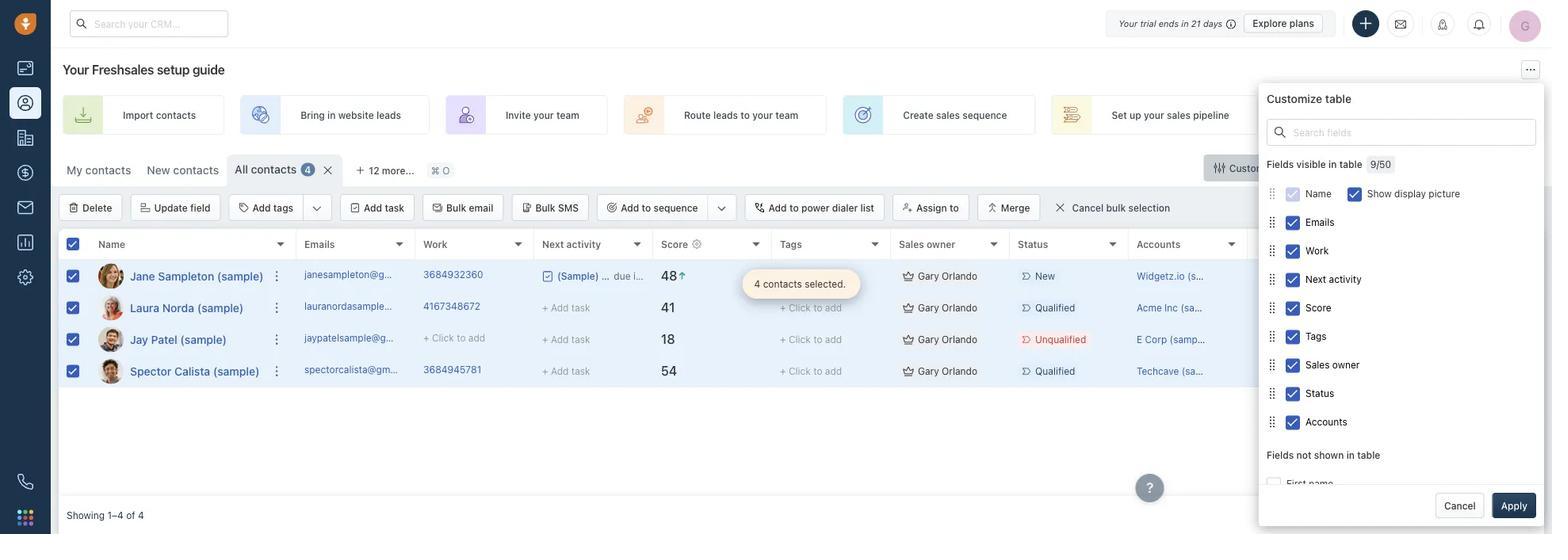 Task type: vqa. For each thing, say whether or not it's contained in the screenshot.
Select
no



Task type: locate. For each thing, give the bounding box(es) containing it.
(sample) right sampleton on the left of the page
[[217, 270, 264, 283]]

0 horizontal spatial next
[[542, 239, 564, 250]]

task for 54
[[571, 366, 590, 377]]

Search your CRM... text field
[[70, 10, 228, 37]]

1 qualified from the top
[[1035, 302, 1075, 313]]

customize table
[[1267, 92, 1352, 105], [1229, 163, 1304, 174]]

1 vertical spatial fields
[[1267, 449, 1294, 460]]

1 vertical spatial cancel
[[1444, 500, 1476, 511]]

bulk left sms
[[535, 202, 555, 213]]

1 vertical spatial import
[[1343, 163, 1374, 174]]

+
[[780, 271, 786, 282], [780, 302, 786, 313], [542, 302, 548, 314], [423, 332, 429, 344], [780, 334, 786, 345], [542, 334, 548, 345], [780, 366, 786, 377], [542, 366, 548, 377]]

0 vertical spatial owner
[[927, 239, 956, 250]]

angle down image for add to sequence
[[717, 201, 727, 216]]

orlando
[[942, 271, 977, 282], [942, 302, 977, 313], [942, 334, 977, 345], [942, 366, 977, 377]]

angle down image inside add to sequence 'group'
[[717, 201, 727, 216]]

4 gary from the top
[[918, 366, 939, 377]]

press space to deselect this row. row containing 41
[[296, 293, 1544, 324]]

1 horizontal spatial your
[[752, 109, 773, 120]]

your right up
[[1144, 109, 1164, 120]]

import left /
[[1343, 163, 1374, 174]]

add tags
[[252, 202, 293, 213]]

3 orlando from the top
[[942, 334, 977, 345]]

1 angle down image from the left
[[312, 201, 322, 216]]

1 vertical spatial 4
[[754, 279, 760, 290]]

acme inc (sample) link
[[1137, 302, 1220, 313]]

to
[[741, 109, 750, 120], [642, 202, 651, 213], [790, 202, 799, 213], [950, 202, 959, 213], [813, 271, 822, 282], [813, 302, 822, 313], [457, 332, 466, 344], [813, 334, 822, 345], [813, 366, 822, 377]]

status
[[1018, 239, 1048, 250], [1306, 388, 1334, 399]]

activity
[[566, 239, 601, 250], [1329, 274, 1362, 285]]

bulk sms
[[535, 202, 579, 213]]

1 vertical spatial sales
[[1306, 359, 1330, 370]]

1 vertical spatial next
[[1306, 274, 1326, 285]]

table
[[1325, 92, 1352, 105], [1339, 159, 1363, 170], [1281, 163, 1304, 174], [1357, 449, 1380, 460]]

name inside name "column header"
[[98, 239, 125, 250]]

add
[[825, 271, 842, 282], [825, 302, 842, 313], [468, 332, 485, 344], [825, 334, 842, 345], [825, 366, 842, 377]]

cancel inside button
[[1444, 500, 1476, 511]]

emails down add tags group
[[304, 239, 335, 250]]

spector calista (sample) link
[[130, 363, 260, 379]]

fields
[[1267, 159, 1294, 170], [1267, 449, 1294, 460]]

status up fields not shown in table
[[1306, 388, 1334, 399]]

import contacts link
[[63, 95, 224, 135]]

48
[[661, 268, 677, 283]]

0 vertical spatial next activity
[[542, 239, 601, 250]]

your left freshsales
[[63, 62, 89, 77]]

table down the add deal link in the right top of the page
[[1281, 163, 1304, 174]]

ends
[[1159, 18, 1179, 29]]

corp
[[1145, 334, 1167, 345]]

next activity down work button
[[1306, 274, 1362, 285]]

all contacts 4
[[235, 163, 311, 176]]

spectorcalista@gmail.com 3684945781
[[304, 364, 481, 375]]

container_wx8msf4aqz5i3rn1 image
[[1275, 127, 1286, 138], [1267, 217, 1278, 228], [903, 271, 914, 282], [1267, 331, 1278, 342], [903, 334, 914, 345], [903, 366, 914, 377]]

0 horizontal spatial team
[[556, 109, 579, 120]]

table up add deal
[[1325, 92, 1352, 105]]

your right invite
[[533, 109, 554, 120]]

widgetz.io (sample) link
[[1137, 271, 1227, 282]]

2 vertical spatial + add task
[[542, 366, 590, 377]]

1 vertical spatial next activity
[[1306, 274, 1362, 285]]

2 cell from the top
[[1248, 293, 1544, 323]]

0 vertical spatial status
[[1018, 239, 1048, 250]]

plans
[[1290, 18, 1314, 29]]

container_wx8msf4aqz5i3rn1 image inside "tags" button
[[1267, 331, 1278, 342]]

+ add task for 41
[[542, 302, 590, 314]]

container_wx8msf4aqz5i3rn1 image inside customize table button
[[1214, 163, 1225, 174]]

not
[[1297, 449, 1312, 460]]

next activity inside button
[[1306, 274, 1362, 285]]

1 vertical spatial owner
[[1332, 359, 1360, 370]]

1 vertical spatial emails
[[304, 239, 335, 250]]

0 vertical spatial new
[[147, 164, 170, 177]]

sequence up "48"
[[654, 202, 698, 213]]

1 orlando from the top
[[942, 271, 977, 282]]

customize left visible
[[1229, 163, 1278, 174]]

press space to deselect this row. row containing 18
[[296, 324, 1544, 356]]

merge
[[1001, 202, 1030, 213]]

import contacts up the show on the top of the page
[[1343, 163, 1416, 174]]

row group containing 48
[[296, 261, 1544, 388]]

tags inside "tags" button
[[1306, 331, 1327, 342]]

up
[[1130, 109, 1141, 120]]

0 vertical spatial next
[[542, 239, 564, 250]]

3 gary from the top
[[918, 334, 939, 345]]

0 vertical spatial j image
[[98, 264, 124, 289]]

create sales sequence
[[903, 109, 1007, 120]]

0 vertical spatial customize
[[1267, 92, 1322, 105]]

angle down image inside add tags group
[[312, 201, 322, 216]]

0 horizontal spatial bulk
[[446, 202, 466, 213]]

1 horizontal spatial work
[[1306, 245, 1329, 256]]

cancel left apply
[[1444, 500, 1476, 511]]

status down "merge"
[[1018, 239, 1048, 250]]

qualified up unqualified
[[1035, 302, 1075, 313]]

j image left jane
[[98, 264, 124, 289]]

contacts right my
[[85, 164, 131, 177]]

accounts inside button
[[1306, 416, 1347, 427]]

gary
[[918, 271, 939, 282], [918, 302, 939, 313], [918, 334, 939, 345], [918, 366, 939, 377]]

0 horizontal spatial cancel
[[1072, 202, 1104, 214]]

name row
[[59, 229, 296, 261]]

1 horizontal spatial leads
[[713, 109, 738, 120]]

0 vertical spatial fields
[[1267, 159, 1294, 170]]

(sample) down the e corp (sample)
[[1182, 366, 1221, 377]]

cell down score button
[[1248, 324, 1544, 355]]

1 horizontal spatial team
[[775, 109, 798, 120]]

cell up sales owner button
[[1248, 293, 1544, 323]]

1 vertical spatial name
[[98, 239, 125, 250]]

import contacts inside button
[[1343, 163, 1416, 174]]

Search fields field
[[1267, 119, 1536, 146]]

12
[[369, 165, 379, 176]]

sales owner
[[899, 239, 956, 250], [1306, 359, 1360, 370]]

(sample) right corp
[[1170, 334, 1209, 345]]

new up update
[[147, 164, 170, 177]]

1 horizontal spatial new
[[1035, 271, 1055, 282]]

sampleton
[[158, 270, 214, 283]]

1 horizontal spatial emails
[[1306, 217, 1335, 228]]

1 horizontal spatial 4
[[305, 164, 311, 175]]

j image left jay
[[98, 327, 124, 352]]

visible
[[1297, 159, 1326, 170]]

emails down visible
[[1306, 217, 1335, 228]]

1 horizontal spatial accounts
[[1306, 416, 1347, 427]]

customize table button
[[1204, 155, 1314, 182]]

0 horizontal spatial score
[[661, 239, 688, 250]]

leads right website
[[376, 109, 401, 120]]

contacts up display
[[1376, 163, 1416, 174]]

fields left visible
[[1267, 159, 1294, 170]]

2 fields from the top
[[1267, 449, 1294, 460]]

container_wx8msf4aqz5i3rn1 image inside sales owner button
[[1267, 359, 1278, 370]]

your for your freshsales setup guide
[[63, 62, 89, 77]]

gary orlando for 54
[[918, 366, 977, 377]]

1 fields from the top
[[1267, 159, 1294, 170]]

sales inside button
[[1306, 359, 1330, 370]]

1 vertical spatial + add task
[[542, 334, 590, 345]]

container_wx8msf4aqz5i3rn1 image inside next activity button
[[1267, 274, 1278, 285]]

sales owner down "assign to" button
[[899, 239, 956, 250]]

0 horizontal spatial angle down image
[[312, 201, 322, 216]]

1 row group from the left
[[59, 261, 296, 388]]

container_wx8msf4aqz5i3rn1 image inside work button
[[1267, 245, 1278, 256]]

4 right of
[[138, 510, 144, 521]]

bulk inside button
[[446, 202, 466, 213]]

0 horizontal spatial 4
[[138, 510, 144, 521]]

2 + click to add from the top
[[780, 302, 842, 313]]

1 vertical spatial customize
[[1229, 163, 1278, 174]]

patel
[[151, 333, 177, 346]]

1 vertical spatial your
[[63, 62, 89, 77]]

0 vertical spatial qualified
[[1035, 302, 1075, 313]]

cell
[[1248, 261, 1544, 292], [1248, 293, 1544, 323], [1248, 324, 1544, 355], [1248, 356, 1544, 387]]

route
[[684, 109, 711, 120]]

angle down image right add to sequence
[[717, 201, 727, 216]]

showing
[[67, 510, 105, 521]]

1 vertical spatial score
[[1306, 302, 1332, 313]]

1 vertical spatial customize table
[[1229, 163, 1304, 174]]

0 horizontal spatial status
[[1018, 239, 1048, 250]]

(sample) down jane sampleton (sample) link
[[197, 301, 244, 314]]

1 vertical spatial tags
[[1306, 331, 1327, 342]]

import
[[123, 109, 153, 120], [1343, 163, 1374, 174]]

0 horizontal spatial activity
[[566, 239, 601, 250]]

guide
[[192, 62, 225, 77]]

add inside group
[[252, 202, 271, 213]]

e
[[1137, 334, 1142, 345]]

owner down "tags" button
[[1332, 359, 1360, 370]]

3684945781
[[423, 364, 481, 375]]

sales
[[899, 239, 924, 250], [1306, 359, 1330, 370]]

my contacts button
[[59, 155, 139, 186], [67, 164, 131, 177]]

1 horizontal spatial next activity
[[1306, 274, 1362, 285]]

⌘
[[431, 165, 440, 176]]

0 horizontal spatial leads
[[376, 109, 401, 120]]

21
[[1191, 18, 1201, 29]]

1 horizontal spatial score
[[1306, 302, 1332, 313]]

cell up score button
[[1248, 261, 1544, 292]]

4 right all contacts link at the top left of the page
[[305, 164, 311, 175]]

name down visible
[[1306, 188, 1332, 199]]

j image
[[98, 264, 124, 289], [98, 327, 124, 352]]

1 horizontal spatial sales
[[1306, 359, 1330, 370]]

your right 'route' on the left
[[752, 109, 773, 120]]

sales owner down "tags" button
[[1306, 359, 1360, 370]]

1 vertical spatial qualified
[[1035, 366, 1075, 377]]

0 horizontal spatial import
[[123, 109, 153, 120]]

0 horizontal spatial emails
[[304, 239, 335, 250]]

18
[[661, 332, 675, 347]]

1 horizontal spatial sales owner
[[1306, 359, 1360, 370]]

/
[[1377, 159, 1379, 170]]

1 vertical spatial j image
[[98, 327, 124, 352]]

import contacts down setup
[[123, 109, 196, 120]]

import down your freshsales setup guide
[[123, 109, 153, 120]]

cell down "tags" button
[[1248, 356, 1544, 387]]

0 horizontal spatial new
[[147, 164, 170, 177]]

1 horizontal spatial status
[[1306, 388, 1334, 399]]

your freshsales setup guide
[[63, 62, 225, 77]]

1 horizontal spatial import contacts
[[1343, 163, 1416, 174]]

1 horizontal spatial your
[[1119, 18, 1138, 29]]

0 vertical spatial import contacts
[[123, 109, 196, 120]]

0 horizontal spatial sequence
[[654, 202, 698, 213]]

gary orlando for 41
[[918, 302, 977, 313]]

1 + click to add from the top
[[780, 271, 842, 282]]

0 vertical spatial + add task
[[542, 302, 590, 314]]

1 horizontal spatial bulk
[[535, 202, 555, 213]]

update field
[[154, 202, 210, 213]]

2 + add task from the top
[[542, 334, 590, 345]]

(sample) up spector calista (sample)
[[180, 333, 227, 346]]

0 vertical spatial cancel
[[1072, 202, 1104, 214]]

laura norda (sample) link
[[130, 300, 244, 316]]

+ click to add for 18
[[780, 334, 842, 345]]

activity down work button
[[1329, 274, 1362, 285]]

3 + click to add from the top
[[780, 334, 842, 345]]

import inside button
[[1343, 163, 1374, 174]]

qualified down unqualified
[[1035, 366, 1075, 377]]

contacts down setup
[[156, 109, 196, 120]]

0 vertical spatial import
[[123, 109, 153, 120]]

+ add task for 18
[[542, 334, 590, 345]]

3 gary orlando from the top
[[918, 334, 977, 345]]

4 gary orlando from the top
[[918, 366, 977, 377]]

grid
[[59, 228, 1544, 496]]

1 horizontal spatial angle down image
[[717, 201, 727, 216]]

4 cell from the top
[[1248, 356, 1544, 387]]

0 vertical spatial your
[[1119, 18, 1138, 29]]

angle down image right tags
[[312, 201, 322, 216]]

accounts up the widgetz.io
[[1137, 239, 1181, 250]]

next
[[542, 239, 564, 250], [1306, 274, 1326, 285]]

2 orlando from the top
[[942, 302, 977, 313]]

container_wx8msf4aqz5i3rn1 image
[[1214, 163, 1225, 174], [1267, 188, 1278, 199], [1055, 202, 1066, 213], [1267, 245, 1278, 256], [542, 271, 553, 282], [1267, 274, 1278, 285], [1267, 302, 1278, 313], [903, 302, 914, 314], [1267, 359, 1278, 370], [1267, 388, 1278, 399], [1267, 416, 1278, 428]]

0 horizontal spatial import contacts
[[123, 109, 196, 120]]

row group containing jane sampleton (sample)
[[59, 261, 296, 388]]

route leads to your team
[[684, 109, 798, 120]]

2 j image from the top
[[98, 327, 124, 352]]

0 vertical spatial tags
[[780, 239, 802, 250]]

sales owner inside button
[[1306, 359, 1360, 370]]

sequence inside button
[[654, 202, 698, 213]]

sales right create
[[936, 109, 960, 120]]

next activity down sms
[[542, 239, 601, 250]]

leads right 'route' on the left
[[713, 109, 738, 120]]

2 sales from the left
[[1167, 109, 1191, 120]]

2 gary from the top
[[918, 302, 939, 313]]

0 vertical spatial sales
[[899, 239, 924, 250]]

1 vertical spatial sales owner
[[1306, 359, 1360, 370]]

dialer
[[832, 202, 858, 213]]

task for 41
[[571, 302, 590, 314]]

1 vertical spatial sequence
[[654, 202, 698, 213]]

fields for fields visible in table 9 / 50
[[1267, 159, 1294, 170]]

sequence right create
[[963, 109, 1007, 120]]

show display picture
[[1367, 188, 1460, 199]]

first
[[1287, 478, 1306, 489]]

2 qualified from the top
[[1035, 366, 1075, 377]]

1 horizontal spatial cancel
[[1444, 500, 1476, 511]]

task
[[385, 202, 404, 213], [571, 302, 590, 314], [571, 334, 590, 345], [571, 366, 590, 377]]

click for 18
[[789, 334, 811, 345]]

to inside "assign to" button
[[950, 202, 959, 213]]

activity down sms
[[566, 239, 601, 250]]

your left trial
[[1119, 18, 1138, 29]]

table inside button
[[1281, 163, 1304, 174]]

angle down image
[[312, 201, 322, 216], [717, 201, 727, 216]]

gary orlando
[[918, 271, 977, 282], [918, 302, 977, 313], [918, 334, 977, 345], [918, 366, 977, 377]]

2 angle down image from the left
[[717, 201, 727, 216]]

techcave (sample) link
[[1137, 366, 1221, 377]]

2 horizontal spatial 4
[[754, 279, 760, 290]]

l image
[[98, 295, 124, 321]]

0 horizontal spatial your
[[63, 62, 89, 77]]

0 vertical spatial score
[[661, 239, 688, 250]]

new
[[147, 164, 170, 177], [1035, 271, 1055, 282]]

(sample) for laura norda (sample)
[[197, 301, 244, 314]]

0 horizontal spatial sales
[[936, 109, 960, 120]]

0 horizontal spatial your
[[533, 109, 554, 120]]

2 gary orlando from the top
[[918, 302, 977, 313]]

contacts inside button
[[1376, 163, 1416, 174]]

score inside button
[[1306, 302, 1332, 313]]

bulk inside button
[[535, 202, 555, 213]]

1 horizontal spatial sales
[[1167, 109, 1191, 120]]

all contacts link
[[235, 162, 297, 178]]

2 horizontal spatial your
[[1144, 109, 1164, 120]]

cancel left 'bulk'
[[1072, 202, 1104, 214]]

3 + add task from the top
[[542, 366, 590, 377]]

import contacts button
[[1322, 155, 1424, 182]]

4 left selected.
[[754, 279, 760, 290]]

score
[[661, 239, 688, 250], [1306, 302, 1332, 313]]

1 j image from the top
[[98, 264, 124, 289]]

customize table down 'pipeline'
[[1229, 163, 1304, 174]]

jane
[[130, 270, 155, 283]]

import contacts for import contacts link
[[123, 109, 196, 120]]

orlando for 41
[[942, 302, 977, 313]]

apply button
[[1492, 493, 1536, 518]]

new up unqualified
[[1035, 271, 1055, 282]]

accounts
[[1137, 239, 1181, 250], [1306, 416, 1347, 427]]

1 vertical spatial activity
[[1329, 274, 1362, 285]]

customize table up add deal
[[1267, 92, 1352, 105]]

owner down assign to
[[927, 239, 956, 250]]

task inside button
[[385, 202, 404, 213]]

press space to deselect this row. row
[[59, 261, 296, 293], [296, 261, 1544, 293], [59, 293, 296, 324], [296, 293, 1544, 324], [59, 324, 296, 356], [296, 324, 1544, 356], [59, 356, 296, 388], [296, 356, 1544, 388]]

(sample) right the 'inc'
[[1181, 302, 1220, 313]]

2 vertical spatial 4
[[138, 510, 144, 521]]

selection
[[1128, 202, 1170, 214]]

name down delete
[[98, 239, 125, 250]]

fields left not
[[1267, 449, 1294, 460]]

add deal
[[1334, 109, 1374, 120]]

status button
[[1267, 379, 1536, 408]]

add task button
[[340, 194, 415, 221]]

2 row group from the left
[[296, 261, 1544, 388]]

4 + click to add from the top
[[780, 366, 842, 377]]

row group
[[59, 261, 296, 388], [296, 261, 1544, 388]]

add for 41
[[825, 302, 842, 313]]

1 horizontal spatial next
[[1306, 274, 1326, 285]]

add inside 'group'
[[621, 202, 639, 213]]

emails inside emails button
[[1306, 217, 1335, 228]]

0 vertical spatial customize table
[[1267, 92, 1352, 105]]

+ add task
[[542, 302, 590, 314], [542, 334, 590, 345], [542, 366, 590, 377]]

1 horizontal spatial owner
[[1332, 359, 1360, 370]]

customize up visible
[[1267, 92, 1322, 105]]

+ click to add
[[780, 271, 842, 282], [780, 302, 842, 313], [780, 334, 842, 345], [780, 366, 842, 377]]

1 horizontal spatial activity
[[1329, 274, 1362, 285]]

1 bulk from the left
[[446, 202, 466, 213]]

bulk left email
[[446, 202, 466, 213]]

accounts up shown
[[1306, 416, 1347, 427]]

bring
[[301, 109, 325, 120]]

explore plans
[[1253, 18, 1314, 29]]

(sample) right calista
[[213, 365, 260, 378]]

more...
[[382, 165, 414, 176]]

bulk sms button
[[512, 194, 589, 221]]

0 vertical spatial 4
[[305, 164, 311, 175]]

2 bulk from the left
[[535, 202, 555, 213]]

your
[[1119, 18, 1138, 29], [63, 62, 89, 77]]

0 horizontal spatial name
[[98, 239, 125, 250]]

1 vertical spatial import contacts
[[1343, 163, 1416, 174]]

add for 18
[[825, 334, 842, 345]]

0 horizontal spatial owner
[[927, 239, 956, 250]]

sales left 'pipeline'
[[1167, 109, 1191, 120]]

1 vertical spatial accounts
[[1306, 416, 1347, 427]]

1 vertical spatial status
[[1306, 388, 1334, 399]]

0 vertical spatial emails
[[1306, 217, 1335, 228]]

1 horizontal spatial sequence
[[963, 109, 1007, 120]]

0 vertical spatial name
[[1306, 188, 1332, 199]]

1 + add task from the top
[[542, 302, 590, 314]]

update field button
[[130, 194, 221, 221]]

4 orlando from the top
[[942, 366, 977, 377]]

customize table inside customize table button
[[1229, 163, 1304, 174]]

1 horizontal spatial tags
[[1306, 331, 1327, 342]]

3 cell from the top
[[1248, 324, 1544, 355]]



Task type: describe. For each thing, give the bounding box(es) containing it.
new for new contacts
[[147, 164, 170, 177]]

spector calista (sample)
[[130, 365, 260, 378]]

unqualified
[[1035, 334, 1086, 345]]

invite your team
[[506, 109, 579, 120]]

import for import contacts link
[[123, 109, 153, 120]]

create
[[903, 109, 934, 120]]

phone element
[[10, 466, 41, 498]]

container_wx8msf4aqz5i3rn1 image inside accounts button
[[1267, 416, 1278, 428]]

(sample) up 'acme inc (sample)'
[[1187, 271, 1227, 282]]

shown
[[1314, 449, 1344, 460]]

9
[[1370, 159, 1377, 170]]

press space to deselect this row. row containing jay patel (sample)
[[59, 324, 296, 356]]

1 gary from the top
[[918, 271, 939, 282]]

explore plans link
[[1244, 14, 1323, 33]]

lauranordasample@gmail.com
[[304, 301, 439, 312]]

angle down image for add tags
[[312, 201, 322, 216]]

tags button
[[1267, 322, 1536, 351]]

add for 54
[[825, 366, 842, 377]]

grid containing 48
[[59, 228, 1544, 496]]

spectorcalista@gmail.com link
[[304, 363, 422, 380]]

showing 1–4 of 4
[[67, 510, 144, 521]]

my contacts
[[67, 164, 131, 177]]

1 sales from the left
[[936, 109, 960, 120]]

o
[[442, 165, 450, 176]]

jane sampleton (sample) link
[[130, 268, 264, 284]]

work button
[[1267, 236, 1536, 265]]

(sample) for acme inc (sample)
[[1181, 302, 1220, 313]]

add to sequence
[[621, 202, 698, 213]]

+ add task for 54
[[542, 366, 590, 377]]

j image for jay patel (sample)
[[98, 327, 124, 352]]

your trial ends in 21 days
[[1119, 18, 1223, 29]]

fields for fields not shown in table
[[1267, 449, 1294, 460]]

press space to deselect this row. row containing jane sampleton (sample)
[[59, 261, 296, 293]]

customize inside button
[[1229, 163, 1278, 174]]

bulk for bulk sms
[[535, 202, 555, 213]]

list
[[861, 202, 874, 213]]

janesampleton@gmail.com link
[[304, 268, 424, 285]]

+ click to add for 54
[[780, 366, 842, 377]]

container_wx8msf4aqz5i3rn1 image inside emails button
[[1267, 217, 1278, 228]]

gary for 18
[[918, 334, 939, 345]]

owner inside button
[[1332, 359, 1360, 370]]

54
[[661, 364, 677, 379]]

1 gary orlando from the top
[[918, 271, 977, 282]]

lauranordasample@gmail.com link
[[304, 300, 439, 316]]

50
[[1379, 159, 1391, 170]]

cancel bulk selection
[[1072, 202, 1170, 214]]

1–4
[[107, 510, 124, 521]]

press space to deselect this row. row containing spector calista (sample)
[[59, 356, 296, 388]]

acme inc (sample)
[[1137, 302, 1220, 313]]

assign to button
[[893, 194, 969, 221]]

trial
[[1140, 18, 1156, 29]]

laura
[[130, 301, 159, 314]]

3684932360 link
[[423, 268, 483, 285]]

+ click to add for 41
[[780, 302, 842, 313]]

tags
[[273, 202, 293, 213]]

next inside button
[[1306, 274, 1326, 285]]

fields visible in table 9 / 50
[[1267, 159, 1391, 170]]

power
[[801, 202, 830, 213]]

janesampleton@gmail.com
[[304, 269, 424, 280]]

work inside button
[[1306, 245, 1329, 256]]

41
[[661, 300, 675, 315]]

(sample) for e corp (sample)
[[1170, 334, 1209, 345]]

delete
[[82, 202, 112, 213]]

0 horizontal spatial sales owner
[[899, 239, 956, 250]]

contacts left selected.
[[763, 279, 802, 290]]

widgetz.io
[[1137, 271, 1185, 282]]

qualified for 41
[[1035, 302, 1075, 313]]

jaypatelsample@gmail.com link
[[304, 331, 426, 348]]

website
[[338, 109, 374, 120]]

invite your team link
[[445, 95, 608, 135]]

cancel for cancel bulk selection
[[1072, 202, 1104, 214]]

cancel button
[[1436, 493, 1485, 518]]

emails button
[[1267, 208, 1536, 236]]

freshsales
[[92, 62, 154, 77]]

jane sampleton (sample)
[[130, 270, 264, 283]]

gary for 41
[[918, 302, 939, 313]]

spectorcalista@gmail.com
[[304, 364, 422, 375]]

sales owner button
[[1267, 351, 1536, 379]]

email
[[469, 202, 493, 213]]

12 more...
[[369, 165, 414, 176]]

2 leads from the left
[[713, 109, 738, 120]]

your for your trial ends in 21 days
[[1119, 18, 1138, 29]]

first name
[[1287, 478, 1334, 489]]

sequence for add to sequence
[[654, 202, 698, 213]]

2 team from the left
[[775, 109, 798, 120]]

0 horizontal spatial work
[[423, 239, 448, 250]]

new for new
[[1035, 271, 1055, 282]]

to inside the add to sequence button
[[642, 202, 651, 213]]

norda
[[162, 301, 194, 314]]

0 horizontal spatial tags
[[780, 239, 802, 250]]

1 your from the left
[[533, 109, 554, 120]]

add tags group
[[229, 194, 332, 221]]

all
[[235, 163, 248, 176]]

phone image
[[17, 474, 33, 490]]

name column header
[[90, 229, 296, 261]]

2 your from the left
[[752, 109, 773, 120]]

4167348672
[[423, 301, 480, 312]]

jay patel (sample) link
[[130, 332, 227, 348]]

add to power dialer list
[[769, 202, 874, 213]]

invite
[[506, 109, 531, 120]]

add to power dialer list button
[[745, 194, 885, 221]]

s image
[[98, 359, 124, 384]]

press space to deselect this row. row containing laura norda (sample)
[[59, 293, 296, 324]]

qualified for 54
[[1035, 366, 1075, 377]]

fields not shown in table
[[1267, 449, 1380, 460]]

container_wx8msf4aqz5i3rn1 image inside status button
[[1267, 388, 1278, 399]]

1 cell from the top
[[1248, 261, 1544, 292]]

bring in website leads
[[301, 109, 401, 120]]

4 inside grid
[[754, 279, 760, 290]]

click for 41
[[789, 302, 811, 313]]

container_wx8msf4aqz5i3rn1 image inside score button
[[1267, 302, 1278, 313]]

bring in website leads link
[[240, 95, 430, 135]]

sequence for create sales sequence
[[963, 109, 1007, 120]]

setup
[[157, 62, 190, 77]]

picture
[[1429, 188, 1460, 199]]

delete button
[[59, 194, 122, 221]]

3684945781 link
[[423, 363, 481, 380]]

show
[[1367, 188, 1392, 199]]

gary for 54
[[918, 366, 939, 377]]

j image for jane sampleton (sample)
[[98, 264, 124, 289]]

explore
[[1253, 18, 1287, 29]]

in right shown
[[1347, 449, 1355, 460]]

techcave (sample)
[[1137, 366, 1221, 377]]

3 your from the left
[[1144, 109, 1164, 120]]

activity inside next activity button
[[1329, 274, 1362, 285]]

widgetz.io (sample)
[[1137, 271, 1227, 282]]

display
[[1394, 188, 1426, 199]]

add tags button
[[229, 195, 303, 220]]

table left 9
[[1339, 159, 1363, 170]]

0 horizontal spatial sales
[[899, 239, 924, 250]]

freshworks switcher image
[[17, 510, 33, 526]]

press space to deselect this row. row containing 54
[[296, 356, 1544, 388]]

in left '21'
[[1181, 18, 1189, 29]]

4 contacts selected.
[[754, 279, 846, 290]]

add to sequence group
[[597, 194, 737, 221]]

jay patel (sample)
[[130, 333, 227, 346]]

days
[[1203, 18, 1223, 29]]

0 vertical spatial accounts
[[1137, 239, 1181, 250]]

click for 54
[[789, 366, 811, 377]]

orlando for 18
[[942, 334, 977, 345]]

1 horizontal spatial name
[[1306, 188, 1332, 199]]

4 inside all contacts 4
[[305, 164, 311, 175]]

email image
[[1395, 17, 1406, 30]]

task for 18
[[571, 334, 590, 345]]

accounts button
[[1267, 408, 1536, 436]]

orlando for 54
[[942, 366, 977, 377]]

1 team from the left
[[556, 109, 579, 120]]

e corp (sample) link
[[1137, 334, 1209, 345]]

(sample) for spector calista (sample)
[[213, 365, 260, 378]]

route leads to your team link
[[624, 95, 827, 135]]

contacts up field
[[173, 164, 219, 177]]

in right bring
[[327, 109, 336, 120]]

cell for 41
[[1248, 293, 1544, 323]]

gary orlando for 18
[[918, 334, 977, 345]]

create sales sequence link
[[843, 95, 1036, 135]]

contacts right all
[[251, 163, 297, 176]]

1 leads from the left
[[376, 109, 401, 120]]

(sample) for jay patel (sample)
[[180, 333, 227, 346]]

import for import contacts button
[[1343, 163, 1374, 174]]

selected.
[[805, 279, 846, 290]]

name
[[1309, 478, 1334, 489]]

next activity button
[[1267, 265, 1536, 294]]

new contacts
[[147, 164, 219, 177]]

pipeline
[[1193, 109, 1229, 120]]

cancel for cancel
[[1444, 500, 1476, 511]]

janesampleton@gmail.com 3684932360
[[304, 269, 483, 280]]

0 vertical spatial activity
[[566, 239, 601, 250]]

update
[[154, 202, 188, 213]]

table right shown
[[1357, 449, 1380, 460]]

12 more... button
[[347, 159, 423, 182]]

bulk for bulk email
[[446, 202, 466, 213]]

(sample) for jane sampleton (sample)
[[217, 270, 264, 283]]

press space to deselect this row. row containing 48
[[296, 261, 1544, 293]]

to inside add to power dialer list button
[[790, 202, 799, 213]]

cell for 18
[[1248, 324, 1544, 355]]

in right visible
[[1329, 159, 1337, 170]]

status inside button
[[1306, 388, 1334, 399]]

inc
[[1165, 302, 1178, 313]]

cell for 54
[[1248, 356, 1544, 387]]

import contacts for import contacts button
[[1343, 163, 1416, 174]]

to inside route leads to your team link
[[741, 109, 750, 120]]



